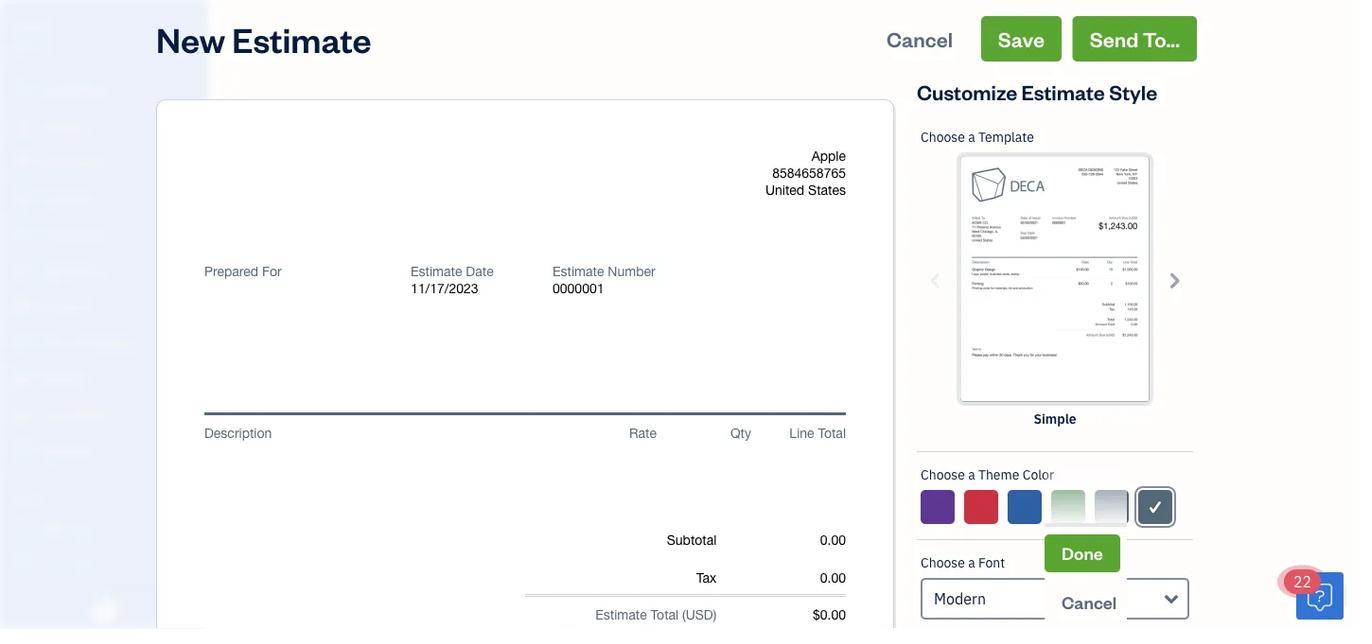 Task type: describe. For each thing, give the bounding box(es) containing it.
qty
[[731, 425, 752, 441]]

estimate for estimate date
[[411, 264, 462, 279]]

previous image
[[926, 269, 947, 291]]

choose a template
[[921, 128, 1034, 146]]

Enter an Estimate # text field
[[553, 281, 605, 297]]

line
[[790, 425, 815, 441]]

a for theme
[[968, 466, 975, 484]]

custom image
[[1147, 496, 1164, 519]]

expense image
[[12, 262, 35, 281]]

apple owner
[[15, 17, 56, 53]]

line total
[[790, 425, 846, 441]]

cancel for the rightmost cancel button
[[1062, 592, 1117, 614]]

)
[[713, 607, 717, 623]]

8584658765
[[772, 165, 846, 181]]

2 0.00 from the top
[[820, 570, 846, 586]]

number
[[608, 264, 656, 279]]

theme
[[979, 466, 1020, 484]]

choose for choose a font
[[921, 554, 965, 572]]

rate
[[629, 425, 657, 441]]

Font field
[[921, 578, 1190, 620]]

customize estimate style
[[917, 78, 1158, 105]]

apple for choose a theme color
[[812, 148, 846, 164]]

subtotal
[[667, 532, 717, 548]]

to...
[[1143, 25, 1180, 52]]

save button
[[981, 16, 1062, 62]]

apple for customize estimate style
[[15, 17, 56, 36]]

report image
[[12, 442, 35, 461]]

main element
[[0, 0, 256, 629]]

22 button
[[1284, 570, 1344, 620]]

estimate for estimate number
[[553, 264, 604, 279]]

1 horizontal spatial cancel button
[[1045, 584, 1134, 622]]

total for line
[[818, 425, 846, 441]]

choose a font
[[921, 554, 1005, 572]]

description
[[204, 425, 272, 441]]

owner
[[15, 38, 50, 53]]

choose for choose a template
[[921, 128, 965, 146]]

choose a template element
[[917, 115, 1194, 452]]

done
[[1062, 542, 1103, 565]]

1 0.00 from the top
[[820, 532, 846, 548]]

invoice image
[[12, 190, 35, 209]]

a for font
[[968, 554, 975, 572]]

client image
[[12, 118, 35, 137]]

apps image
[[14, 490, 203, 505]]

a for template
[[968, 128, 975, 146]]

customize
[[917, 78, 1018, 105]]

apple 8584658765 united states
[[766, 148, 846, 198]]

done button
[[1045, 535, 1120, 573]]

money image
[[12, 370, 35, 389]]

usd
[[686, 607, 713, 623]]

estimate date
[[411, 264, 494, 279]]



Task type: locate. For each thing, give the bounding box(es) containing it.
1 horizontal spatial cancel
[[1062, 592, 1117, 614]]

total right line
[[818, 425, 846, 441]]

apple up 8584658765
[[812, 148, 846, 164]]

united
[[766, 182, 805, 198]]

states
[[808, 182, 846, 198]]

cancel down done button
[[1062, 592, 1117, 614]]

new estimate
[[156, 16, 372, 61]]

prepared for
[[204, 264, 282, 279]]

template
[[979, 128, 1034, 146]]

cancel for cancel button to the top
[[887, 25, 953, 52]]

cancel button up customize
[[870, 16, 970, 62]]

style
[[1109, 78, 1158, 105]]

0 horizontal spatial total
[[651, 607, 679, 623]]

choose
[[921, 128, 965, 146], [921, 466, 965, 484], [921, 554, 965, 572]]

total
[[818, 425, 846, 441], [651, 607, 679, 623]]

cancel
[[887, 25, 953, 52], [1062, 592, 1117, 614]]

$0.00
[[813, 607, 846, 623]]

1 vertical spatial apple
[[812, 148, 846, 164]]

estimate image
[[12, 154, 35, 173]]

save
[[998, 25, 1045, 52]]

(
[[682, 607, 686, 623]]

send
[[1090, 25, 1139, 52]]

a
[[968, 128, 975, 146], [968, 466, 975, 484], [968, 554, 975, 572]]

send to...
[[1090, 25, 1180, 52]]

cancel button down done button
[[1045, 584, 1134, 622]]

apple
[[15, 17, 56, 36], [812, 148, 846, 164]]

project image
[[12, 298, 35, 317]]

cancel button
[[870, 16, 970, 62], [1045, 584, 1134, 622]]

estimate
[[232, 16, 372, 61], [1022, 78, 1105, 105], [411, 264, 462, 279], [553, 264, 604, 279], [596, 607, 647, 623]]

timer image
[[12, 334, 35, 353]]

date
[[466, 264, 494, 279]]

2 vertical spatial choose
[[921, 554, 965, 572]]

1 choose from the top
[[921, 128, 965, 146]]

choose a theme color
[[921, 466, 1054, 484]]

font
[[979, 554, 1005, 572]]

1 horizontal spatial total
[[818, 425, 846, 441]]

freshbooks image
[[89, 599, 119, 622]]

1 vertical spatial 0.00
[[820, 570, 846, 586]]

cancel up customize
[[887, 25, 953, 52]]

3 a from the top
[[968, 554, 975, 572]]

new
[[156, 16, 225, 61]]

team members image
[[14, 521, 203, 536]]

0 vertical spatial choose
[[921, 128, 965, 146]]

choose inside 'choose a template' element
[[921, 128, 965, 146]]

2 a from the top
[[968, 466, 975, 484]]

items and services image
[[14, 551, 203, 566]]

0 vertical spatial 0.00
[[820, 532, 846, 548]]

Estimate date in MM/DD/YYYY format text field
[[411, 281, 524, 297]]

0 horizontal spatial apple
[[15, 17, 56, 36]]

Client text field
[[206, 290, 390, 322]]

dashboard image
[[12, 82, 35, 101]]

0 vertical spatial cancel button
[[870, 16, 970, 62]]

0 vertical spatial cancel
[[887, 25, 953, 52]]

estimate total ( usd )
[[596, 607, 717, 623]]

a left the font
[[968, 554, 975, 572]]

choose for choose a theme color
[[921, 466, 965, 484]]

send to... button
[[1073, 16, 1197, 62]]

resource center badge image
[[1297, 573, 1344, 620]]

0 vertical spatial a
[[968, 128, 975, 146]]

1 horizontal spatial apple
[[812, 148, 846, 164]]

choose left theme
[[921, 466, 965, 484]]

choose a font element
[[917, 540, 1194, 629]]

for
[[262, 264, 282, 279]]

tax
[[697, 570, 717, 586]]

simple
[[1034, 410, 1077, 428]]

1 a from the top
[[968, 128, 975, 146]]

apple inside apple 8584658765 united states
[[812, 148, 846, 164]]

payment image
[[12, 226, 35, 245]]

2 choose from the top
[[921, 466, 965, 484]]

0.00
[[820, 532, 846, 548], [820, 570, 846, 586]]

0 horizontal spatial cancel button
[[870, 16, 970, 62]]

22
[[1294, 572, 1312, 592]]

color
[[1023, 466, 1054, 484]]

estimate number
[[553, 264, 656, 279]]

3 choose from the top
[[921, 554, 965, 572]]

0 vertical spatial total
[[818, 425, 846, 441]]

1 vertical spatial cancel button
[[1045, 584, 1134, 622]]

next image
[[1163, 269, 1185, 291]]

a left template
[[968, 128, 975, 146]]

chart image
[[12, 406, 35, 425]]

1 vertical spatial a
[[968, 466, 975, 484]]

bank connections image
[[14, 581, 203, 596]]

estimate for estimate total ( usd )
[[596, 607, 647, 623]]

choose inside choose a theme color element
[[921, 466, 965, 484]]

2 vertical spatial a
[[968, 554, 975, 572]]

total left (
[[651, 607, 679, 623]]

choose down customize
[[921, 128, 965, 146]]

apple inside main element
[[15, 17, 56, 36]]

choose up modern
[[921, 554, 965, 572]]

0 vertical spatial apple
[[15, 17, 56, 36]]

prepared
[[204, 264, 258, 279]]

1 vertical spatial total
[[651, 607, 679, 623]]

1 vertical spatial choose
[[921, 466, 965, 484]]

apple up owner
[[15, 17, 56, 36]]

0 horizontal spatial cancel
[[887, 25, 953, 52]]

1 vertical spatial cancel
[[1062, 592, 1117, 614]]

total for estimate
[[651, 607, 679, 623]]

choose a theme color element
[[916, 452, 1194, 540]]

modern
[[934, 589, 986, 609]]

a left theme
[[968, 466, 975, 484]]



Task type: vqa. For each thing, say whether or not it's contained in the screenshot.
'Estimate Total ( Usd )'
yes



